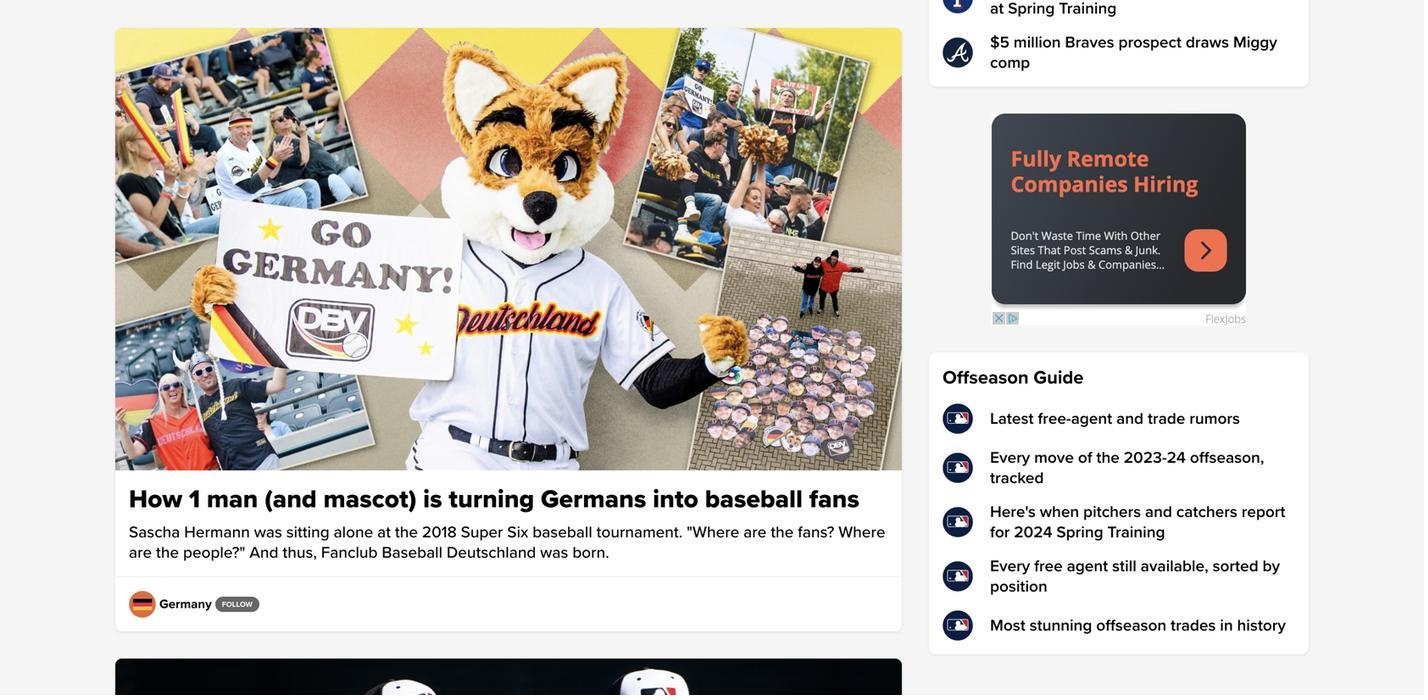 Task type: vqa. For each thing, say whether or not it's contained in the screenshot.
Every
yes



Task type: describe. For each thing, give the bounding box(es) containing it.
still
[[1113, 557, 1137, 576]]

mlb image for latest
[[943, 404, 973, 434]]

here's when pitchers and catchers report for 2024 spring training
[[990, 502, 1286, 542]]

people?"
[[183, 543, 245, 563]]

million
[[1014, 33, 1061, 52]]

and for trade
[[1117, 409, 1144, 429]]

latest
[[990, 409, 1034, 429]]

into
[[653, 484, 699, 515]]

sascha
[[129, 523, 180, 542]]

germans
[[541, 484, 646, 515]]

2023-
[[1124, 448, 1167, 468]]

most stunning offseason trades in history
[[990, 616, 1286, 636]]

here's when pitchers and catchers report for 2024 spring training link
[[943, 502, 1296, 543]]

follow
[[222, 600, 253, 609]]

the left fans?
[[771, 523, 794, 542]]

the down sascha
[[156, 543, 179, 563]]

'we're here to give them what we didn't have' image
[[115, 659, 902, 695]]

offseason guide
[[943, 367, 1084, 389]]

here's
[[990, 502, 1036, 522]]

agent for free-
[[1071, 409, 1113, 429]]

germany
[[159, 597, 212, 612]]

move
[[1035, 448, 1074, 468]]

advertisement element
[[992, 114, 1246, 326]]

fans?
[[798, 523, 835, 542]]

2018
[[422, 523, 457, 542]]

and for catchers
[[1146, 502, 1173, 522]]

every free agent still available, sorted by position link
[[943, 556, 1296, 597]]

1 horizontal spatial are
[[744, 523, 767, 542]]

offseason
[[943, 367, 1029, 389]]

pitchers
[[1084, 502, 1141, 522]]

fans
[[809, 484, 860, 515]]

when
[[1040, 502, 1080, 522]]

how 1 man (and mascot) is turning germans into baseball fans link
[[129, 484, 889, 515]]

for
[[990, 523, 1010, 542]]

$5 million braves prospect draws miggy comp
[[990, 33, 1278, 72]]

in
[[1220, 616, 1233, 636]]

every move of the 2023-24 offseason, tracked
[[990, 448, 1265, 488]]

offseason,
[[1190, 448, 1265, 468]]

free-
[[1038, 409, 1071, 429]]

most
[[990, 616, 1026, 636]]

every move of the 2023-24 offseason, tracked link
[[943, 448, 1296, 488]]

baseball
[[382, 543, 443, 563]]

$5 million braves prospect draws miggy comp link
[[943, 32, 1296, 73]]

trade
[[1148, 409, 1186, 429]]

man
[[207, 484, 258, 515]]

every for every move of the 2023-24 offseason, tracked
[[990, 448, 1030, 468]]

the up baseball
[[395, 523, 418, 542]]

training
[[1108, 523, 1166, 542]]

turning
[[449, 484, 534, 515]]

position
[[990, 577, 1048, 597]]

report
[[1242, 502, 1286, 522]]

sorted
[[1213, 557, 1259, 576]]

most stunning offseason trades in history link
[[943, 611, 1296, 641]]



Task type: locate. For each thing, give the bounding box(es) containing it.
are down sascha
[[129, 543, 152, 563]]

and left trade
[[1117, 409, 1144, 429]]

offseason
[[1097, 616, 1167, 636]]

the
[[1097, 448, 1120, 468], [395, 523, 418, 542], [771, 523, 794, 542], [156, 543, 179, 563]]

stunning
[[1030, 616, 1092, 636]]

how 1 man (and mascot) is turning germans into baseball fans sascha hermann was sitting alone at the 2018 super six baseball tournament. "where are the fans? where are the people?" and thus, fanclub baseball deutschland was born.
[[129, 484, 886, 563]]

six
[[507, 523, 529, 542]]

2024
[[1014, 523, 1053, 542]]

at
[[377, 523, 391, 542]]

1 mlb image from the top
[[943, 453, 973, 483]]

comp
[[990, 53, 1030, 72]]

history
[[1238, 616, 1286, 636]]

are right "where on the bottom
[[744, 523, 767, 542]]

and
[[1117, 409, 1144, 429], [1146, 502, 1173, 522]]

was up and
[[254, 523, 282, 542]]

follow button
[[215, 597, 259, 612]]

free
[[1035, 557, 1063, 576]]

1 vertical spatial are
[[129, 543, 152, 563]]

tracked
[[990, 468, 1044, 488]]

mlb image down offseason
[[943, 404, 973, 434]]

0 horizontal spatial are
[[129, 543, 152, 563]]

mlb image left position
[[943, 561, 973, 592]]

was
[[254, 523, 282, 542], [540, 543, 568, 563]]

mascot)
[[323, 484, 417, 515]]

1 every from the top
[[990, 448, 1030, 468]]

rangers image
[[943, 0, 973, 14]]

and inside here's when pitchers and catchers report for 2024 spring training
[[1146, 502, 1173, 522]]

how 1 man (and mascot) is turning germans into baseball fans image
[[115, 28, 902, 471]]

"where
[[687, 523, 740, 542]]

0 vertical spatial mlb image
[[943, 453, 973, 483]]

2 vertical spatial mlb image
[[943, 611, 973, 641]]

agent inside "every free agent still available, sorted by position"
[[1067, 557, 1108, 576]]

braves image
[[943, 37, 973, 68]]

alone
[[334, 523, 373, 542]]

mlb image
[[943, 404, 973, 434], [943, 507, 973, 538], [943, 611, 973, 641]]

germany link
[[129, 591, 212, 618]]

every free agent still available, sorted by position
[[990, 557, 1280, 597]]

1 horizontal spatial and
[[1146, 502, 1173, 522]]

0 vertical spatial are
[[744, 523, 767, 542]]

mlb image inside here's when pitchers and catchers report for 2024 spring training link
[[943, 507, 973, 538]]

mlb image for most
[[943, 611, 973, 641]]

baseball
[[705, 484, 803, 515], [533, 523, 593, 542]]

latest free-agent and trade rumors
[[990, 409, 1240, 429]]

born.
[[573, 543, 609, 563]]

24
[[1167, 448, 1186, 468]]

agent
[[1071, 409, 1113, 429], [1067, 557, 1108, 576]]

by
[[1263, 557, 1280, 576]]

mlb image for position
[[943, 561, 973, 592]]

every
[[990, 448, 1030, 468], [990, 557, 1030, 576]]

is
[[423, 484, 442, 515]]

prospect
[[1119, 33, 1182, 52]]

1 vertical spatial was
[[540, 543, 568, 563]]

3 mlb image from the top
[[943, 611, 973, 641]]

baseball up "where on the bottom
[[705, 484, 803, 515]]

available,
[[1141, 557, 1209, 576]]

agent down spring
[[1067, 557, 1108, 576]]

tournament.
[[597, 523, 683, 542]]

trades
[[1171, 616, 1216, 636]]

0 vertical spatial mlb image
[[943, 404, 973, 434]]

0 horizontal spatial baseball
[[533, 523, 593, 542]]

every inside every move of the 2023-24 offseason, tracked
[[990, 448, 1030, 468]]

and up training
[[1146, 502, 1173, 522]]

baseball up born.
[[533, 523, 593, 542]]

(and
[[265, 484, 317, 515]]

1 horizontal spatial was
[[540, 543, 568, 563]]

1 horizontal spatial baseball
[[705, 484, 803, 515]]

miggy
[[1234, 33, 1278, 52]]

0 vertical spatial was
[[254, 523, 282, 542]]

every up position
[[990, 557, 1030, 576]]

1 vertical spatial every
[[990, 557, 1030, 576]]

1 vertical spatial baseball
[[533, 523, 593, 542]]

spring
[[1057, 523, 1104, 542]]

germany image
[[129, 591, 156, 618]]

mlb image inside every free agent still available, sorted by position link
[[943, 561, 973, 592]]

latest free-agent and trade rumors link
[[943, 404, 1296, 434]]

0 vertical spatial agent
[[1071, 409, 1113, 429]]

braves
[[1065, 33, 1115, 52]]

1 vertical spatial agent
[[1067, 557, 1108, 576]]

and
[[250, 543, 279, 563]]

2 every from the top
[[990, 557, 1030, 576]]

agent up the of
[[1071, 409, 1113, 429]]

draws
[[1186, 33, 1229, 52]]

mlb image for here's
[[943, 507, 973, 538]]

1
[[189, 484, 200, 515]]

2 mlb image from the top
[[943, 507, 973, 538]]

0 horizontal spatial was
[[254, 523, 282, 542]]

the inside every move of the 2023-24 offseason, tracked
[[1097, 448, 1120, 468]]

was left born.
[[540, 543, 568, 563]]

mlb image left most at the bottom of the page
[[943, 611, 973, 641]]

deutschland
[[447, 543, 536, 563]]

are
[[744, 523, 767, 542], [129, 543, 152, 563]]

every for every free agent still available, sorted by position
[[990, 557, 1030, 576]]

0 vertical spatial baseball
[[705, 484, 803, 515]]

0 vertical spatial and
[[1117, 409, 1144, 429]]

1 vertical spatial mlb image
[[943, 561, 973, 592]]

1 mlb image from the top
[[943, 404, 973, 434]]

rumors
[[1190, 409, 1240, 429]]

agent for free
[[1067, 557, 1108, 576]]

catchers
[[1177, 502, 1238, 522]]

1 vertical spatial mlb image
[[943, 507, 973, 538]]

guide
[[1034, 367, 1084, 389]]

$5
[[990, 33, 1010, 52]]

how
[[129, 484, 182, 515]]

thus,
[[283, 543, 317, 563]]

fanclub
[[321, 543, 378, 563]]

sitting
[[286, 523, 330, 542]]

0 vertical spatial every
[[990, 448, 1030, 468]]

mlb image for tracked
[[943, 453, 973, 483]]

2 mlb image from the top
[[943, 561, 973, 592]]

1 vertical spatial and
[[1146, 502, 1173, 522]]

hermann
[[184, 523, 250, 542]]

0 horizontal spatial and
[[1117, 409, 1144, 429]]

mlb image left tracked
[[943, 453, 973, 483]]

every up tracked
[[990, 448, 1030, 468]]

where
[[839, 523, 886, 542]]

the right the of
[[1097, 448, 1120, 468]]

every inside "every free agent still available, sorted by position"
[[990, 557, 1030, 576]]

of
[[1078, 448, 1093, 468]]

super
[[461, 523, 503, 542]]

mlb image inside every move of the 2023-24 offseason, tracked link
[[943, 453, 973, 483]]

mlb image
[[943, 453, 973, 483], [943, 561, 973, 592]]

mlb image left for
[[943, 507, 973, 538]]



